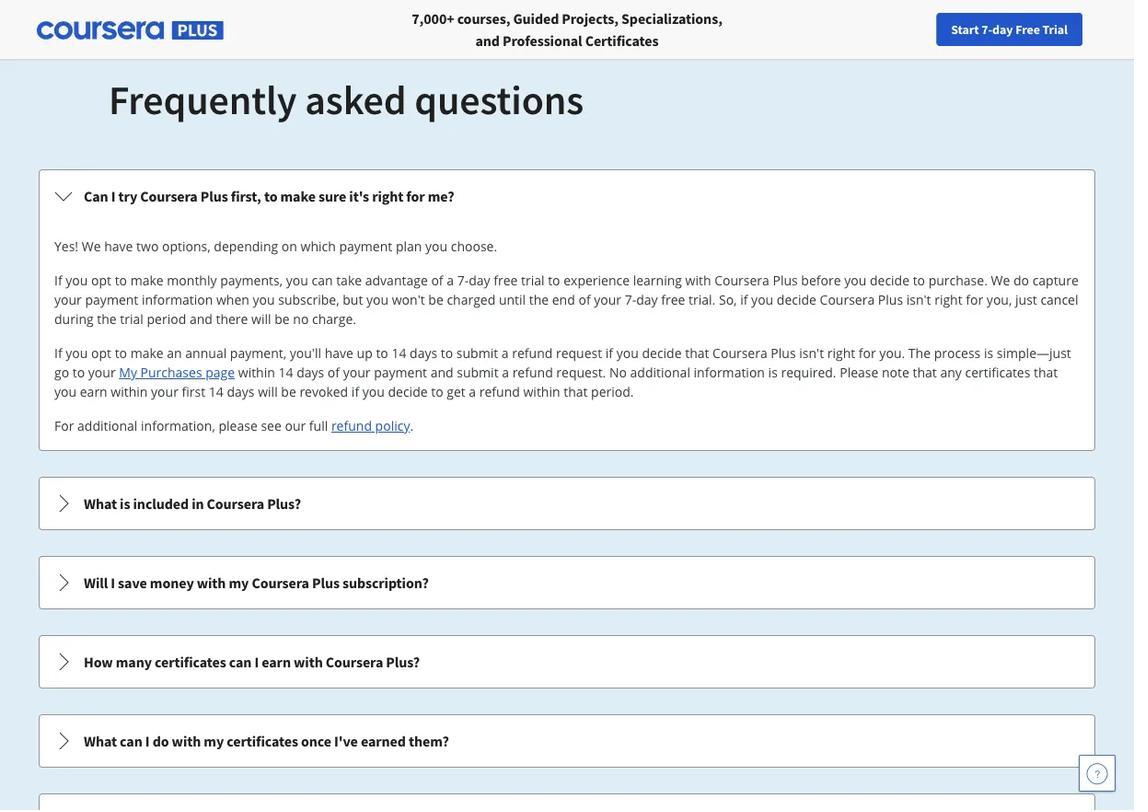 Task type: vqa. For each thing, say whether or not it's contained in the screenshot.
AUTHOR
no



Task type: describe. For each thing, give the bounding box(es) containing it.
1 vertical spatial be
[[275, 310, 290, 328]]

frequently asked questions
[[109, 74, 584, 125]]

once
[[301, 732, 331, 750]]

no
[[609, 364, 627, 381]]

certificates
[[585, 31, 659, 50]]

you.
[[880, 344, 905, 362]]

i inside how many certificates can i earn with coursera plus? dropdown button
[[254, 653, 259, 671]]

2 vertical spatial 7-
[[625, 291, 636, 308]]

0 horizontal spatial the
[[97, 310, 117, 328]]

subscribe,
[[278, 291, 339, 308]]

coursera image
[[15, 15, 132, 44]]

right inside if you opt to make monthly payments, you can take advantage of a 7-day free trial to experience learning with coursera plus before you decide to purchase. we do capture your payment information when you subscribe, but you won't be charged until the end of your 7-day free trial. so, if you decide coursera plus isn't right for you, just cancel during the trial period and there will be no charge.
[[935, 291, 963, 308]]

decide down before
[[777, 291, 816, 308]]

how many certificates can i earn with coursera plus?
[[84, 653, 420, 671]]

options,
[[162, 238, 211, 255]]

you right plan on the left top
[[425, 238, 448, 255]]

there
[[216, 310, 248, 328]]

submit inside if you opt to make an annual payment, you'll have up to 14 days to submit a refund request if you decide that coursera plus isn't right for you. the process is simple—just go to your
[[456, 344, 498, 362]]

sure
[[318, 187, 346, 205]]

plus left before
[[773, 272, 798, 289]]

7,000+
[[412, 9, 454, 28]]

coursera right in
[[207, 494, 264, 513]]

simple—just
[[997, 344, 1071, 362]]

advantage
[[365, 272, 428, 289]]

for additional information, please see our full refund policy .
[[54, 417, 414, 435]]

you up subscribe,
[[286, 272, 308, 289]]

just
[[1015, 291, 1037, 308]]

plus up you.
[[878, 291, 903, 308]]

can i try coursera plus first, to make sure it's right for me? button
[[40, 170, 1095, 222]]

plan
[[396, 238, 422, 255]]

note
[[882, 364, 909, 381]]

trial.
[[689, 291, 716, 308]]

list containing can i try coursera plus first, to make sure it's right for me?
[[37, 168, 1097, 810]]

to right go in the top left of the page
[[73, 364, 85, 381]]

your down purchases
[[151, 383, 178, 400]]

be inside within 14 days of your payment and submit a refund request. no additional information is required. please note that any certificates that you earn within your first 14 days will be revoked if you decide to get a refund within that period.
[[281, 383, 296, 400]]

your down the up
[[343, 364, 371, 381]]

0 vertical spatial free
[[494, 272, 518, 289]]

a inside if you opt to make an annual payment, you'll have up to 14 days to submit a refund request if you decide that coursera plus isn't right for you. the process is simple—just go to your
[[502, 344, 509, 362]]

opt for information
[[91, 272, 111, 289]]

earned
[[361, 732, 406, 750]]

in
[[192, 494, 204, 513]]

if inside within 14 days of your payment and submit a refund request. no additional information is required. please note that any certificates that you earn within your first 14 days will be revoked if you decide to get a refund within that period.
[[352, 383, 359, 400]]

if inside if you opt to make an annual payment, you'll have up to 14 days to submit a refund request if you decide that coursera plus isn't right for you. the process is simple—just go to your
[[606, 344, 613, 362]]

payments,
[[220, 272, 283, 289]]

you up refund policy link
[[362, 383, 385, 400]]

0 horizontal spatial day
[[469, 272, 490, 289]]

specializations,
[[621, 9, 723, 28]]

1 vertical spatial trial
[[120, 310, 144, 328]]

an
[[167, 344, 182, 362]]

will i save money with my coursera plus subscription?
[[84, 574, 429, 592]]

2 vertical spatial day
[[636, 291, 658, 308]]

which
[[301, 238, 336, 255]]

monthly
[[167, 272, 217, 289]]

try
[[118, 187, 137, 205]]

information,
[[141, 417, 215, 435]]

you,
[[987, 291, 1012, 308]]

refund policy link
[[331, 417, 410, 435]]

to left purchase.
[[913, 272, 925, 289]]

policy
[[375, 417, 410, 435]]

request.
[[556, 364, 606, 381]]

information inside within 14 days of your payment and submit a refund request. no additional information is required. please note that any certificates that you earn within your first 14 days will be revoked if you decide to get a refund within that period.
[[694, 364, 765, 381]]

what can i do with my certificates once i've earned them? button
[[40, 715, 1095, 767]]

you down yes!
[[66, 272, 88, 289]]

for inside dropdown button
[[406, 187, 425, 205]]

charge.
[[312, 310, 356, 328]]

can
[[84, 187, 108, 205]]

you down go in the top left of the page
[[54, 383, 77, 400]]

make inside can i try coursera plus first, to make sure it's right for me? dropdown button
[[280, 187, 316, 205]]

depending
[[214, 238, 278, 255]]

to left monthly
[[115, 272, 127, 289]]

choose.
[[451, 238, 497, 255]]

right inside if you opt to make an annual payment, you'll have up to 14 days to submit a refund request if you decide that coursera plus isn't right for you. the process is simple—just go to your
[[827, 344, 855, 362]]

up
[[357, 344, 373, 362]]

0 horizontal spatial within
[[111, 383, 148, 400]]

page
[[205, 364, 235, 381]]

will inside within 14 days of your payment and submit a refund request. no additional information is required. please note that any certificates that you earn within your first 14 days will be revoked if you decide to get a refund within that period.
[[258, 383, 278, 400]]

coursera down before
[[820, 291, 875, 308]]

start 7-day free trial
[[951, 21, 1068, 38]]

full
[[309, 417, 328, 435]]

0 horizontal spatial have
[[104, 238, 133, 255]]

my purchases page link
[[119, 364, 235, 381]]

is inside within 14 days of your payment and submit a refund request. no additional information is required. please note that any certificates that you earn within your first 14 days will be revoked if you decide to get a refund within that period.
[[768, 364, 778, 381]]

included
[[133, 494, 189, 513]]

go
[[54, 364, 69, 381]]

you up no
[[617, 344, 639, 362]]

you down payments,
[[253, 291, 275, 308]]

professional
[[503, 31, 582, 50]]

certificates inside within 14 days of your payment and submit a refund request. no additional information is required. please note that any certificates that you earn within your first 14 days will be revoked if you decide to get a refund within that period.
[[965, 364, 1031, 381]]

plus inside if you opt to make an annual payment, you'll have up to 14 days to submit a refund request if you decide that coursera plus isn't right for you. the process is simple—just go to your
[[771, 344, 796, 362]]

my
[[119, 364, 137, 381]]

how many certificates can i earn with coursera plus? button
[[40, 636, 1095, 688]]

1 vertical spatial 7-
[[457, 272, 469, 289]]

plus left first,
[[201, 187, 228, 205]]

to inside within 14 days of your payment and submit a refund request. no additional information is required. please note that any certificates that you earn within your first 14 days will be revoked if you decide to get a refund within that period.
[[431, 383, 443, 400]]

our
[[285, 417, 306, 435]]

right inside dropdown button
[[372, 187, 403, 205]]

7- inside start 7-day free trial button
[[982, 21, 993, 38]]

that down simple—just
[[1034, 364, 1058, 381]]

capture
[[1033, 272, 1079, 289]]

2 horizontal spatial within
[[523, 383, 560, 400]]

certificates inside dropdown button
[[227, 732, 298, 750]]

for inside if you opt to make an annual payment, you'll have up to 14 days to submit a refund request if you decide that coursera plus isn't right for you. the process is simple—just go to your
[[859, 344, 876, 362]]

so,
[[719, 291, 737, 308]]

first,
[[231, 187, 261, 205]]

what is included in coursera plus? button
[[40, 478, 1095, 529]]

to up end
[[548, 272, 560, 289]]

your up "during"
[[54, 291, 82, 308]]

14 inside if you opt to make an annual payment, you'll have up to 14 days to submit a refund request if you decide that coursera plus isn't right for you. the process is simple—just go to your
[[392, 344, 406, 362]]

will
[[84, 574, 108, 592]]

will i save money with my coursera plus subscription? button
[[40, 557, 1095, 609]]

subscription?
[[342, 574, 429, 592]]

0 horizontal spatial days
[[227, 383, 255, 400]]

1 horizontal spatial within
[[238, 364, 275, 381]]

that down the
[[913, 364, 937, 381]]

show notifications image
[[935, 23, 957, 45]]

decide left purchase.
[[870, 272, 910, 289]]

and inside if you opt to make monthly payments, you can take advantage of a 7-day free trial to experience learning with coursera plus before you decide to purchase. we do capture your payment information when you subscribe, but you won't be charged until the end of your 7-day free trial. so, if you decide coursera plus isn't right for you, just cancel during the trial period and there will be no charge.
[[190, 310, 213, 328]]

refund left request.
[[512, 364, 553, 381]]

no
[[293, 310, 309, 328]]

projects,
[[562, 9, 619, 28]]

it's
[[349, 187, 369, 205]]

purchases
[[140, 364, 202, 381]]

for inside if you opt to make monthly payments, you can take advantage of a 7-day free trial to experience learning with coursera plus before you decide to purchase. we do capture your payment information when you subscribe, but you won't be charged until the end of your 7-day free trial. so, if you decide coursera plus isn't right for you, just cancel during the trial period and there will be no charge.
[[966, 291, 983, 308]]

when
[[216, 291, 249, 308]]

get
[[447, 383, 466, 400]]

payment inside within 14 days of your payment and submit a refund request. no additional information is required. please note that any certificates that you earn within your first 14 days will be revoked if you decide to get a refund within that period.
[[374, 364, 427, 381]]

payment,
[[230, 344, 286, 362]]

you right so, at right top
[[751, 291, 773, 308]]

my purchases page
[[119, 364, 235, 381]]

my for coursera
[[229, 574, 249, 592]]

coursera right try
[[140, 187, 198, 205]]

0 vertical spatial of
[[431, 272, 443, 289]]

your inside if you opt to make an annual payment, you'll have up to 14 days to submit a refund request if you decide that coursera plus isn't right for you. the process is simple—just go to your
[[88, 364, 116, 381]]

revoked
[[300, 383, 348, 400]]

is inside if you opt to make an annual payment, you'll have up to 14 days to submit a refund request if you decide that coursera plus isn't right for you. the process is simple—just go to your
[[984, 344, 993, 362]]

start
[[951, 21, 979, 38]]

what can i do with my certificates once i've earned them?
[[84, 732, 449, 750]]

0 vertical spatial payment
[[339, 238, 392, 255]]

earn inside how many certificates can i earn with coursera plus? dropdown button
[[262, 653, 291, 671]]

them?
[[409, 732, 449, 750]]

plus left subscription?
[[312, 574, 340, 592]]

can inside if you opt to make monthly payments, you can take advantage of a 7-day free trial to experience learning with coursera plus before you decide to purchase. we do capture your payment information when you subscribe, but you won't be charged until the end of your 7-day free trial. so, if you decide coursera plus isn't right for you, just cancel during the trial period and there will be no charge.
[[312, 272, 333, 289]]

asked
[[305, 74, 406, 125]]

you'll
[[290, 344, 321, 362]]

two
[[136, 238, 159, 255]]

please
[[219, 417, 258, 435]]



Task type: locate. For each thing, give the bounding box(es) containing it.
submit inside within 14 days of your payment and submit a refund request. no additional information is required. please note that any certificates that you earn within your first 14 days will be revoked if you decide to get a refund within that period.
[[457, 364, 499, 381]]

1 vertical spatial do
[[152, 732, 169, 750]]

plus? inside dropdown button
[[386, 653, 420, 671]]

1 horizontal spatial can
[[229, 653, 252, 671]]

1 what from the top
[[84, 494, 117, 513]]

i inside can i try coursera plus first, to make sure it's right for me? dropdown button
[[111, 187, 115, 205]]

0 vertical spatial be
[[428, 291, 444, 308]]

how
[[84, 653, 113, 671]]

my
[[229, 574, 249, 592], [204, 732, 224, 750]]

1 horizontal spatial the
[[529, 291, 549, 308]]

have left the up
[[325, 344, 353, 362]]

if up go in the top left of the page
[[54, 344, 62, 362]]

opt inside if you opt to make monthly payments, you can take advantage of a 7-day free trial to experience learning with coursera plus before you decide to purchase. we do capture your payment information when you subscribe, but you won't be charged until the end of your 7-day free trial. so, if you decide coursera plus isn't right for you, just cancel during the trial period and there will be no charge.
[[91, 272, 111, 289]]

is left included
[[120, 494, 130, 513]]

isn't inside if you opt to make an annual payment, you'll have up to 14 days to submit a refund request if you decide that coursera plus isn't right for you. the process is simple—just go to your
[[799, 344, 824, 362]]

payment up policy
[[374, 364, 427, 381]]

0 horizontal spatial information
[[142, 291, 213, 308]]

my for certificates
[[204, 732, 224, 750]]

to up get
[[441, 344, 453, 362]]

decide inside if you opt to make an annual payment, you'll have up to 14 days to submit a refund request if you decide that coursera plus isn't right for you. the process is simple—just go to your
[[642, 344, 682, 362]]

my right money on the left bottom of page
[[229, 574, 249, 592]]

1 vertical spatial is
[[768, 364, 778, 381]]

additional inside within 14 days of your payment and submit a refund request. no additional information is required. please note that any certificates that you earn within your first 14 days will be revoked if you decide to get a refund within that period.
[[630, 364, 690, 381]]

plus
[[201, 187, 228, 205], [773, 272, 798, 289], [878, 291, 903, 308], [771, 344, 796, 362], [312, 574, 340, 592]]

0 horizontal spatial plus?
[[267, 494, 301, 513]]

and inside within 14 days of your payment and submit a refund request. no additional information is required. please note that any certificates that you earn within your first 14 days will be revoked if you decide to get a refund within that period.
[[430, 364, 453, 381]]

have left two
[[104, 238, 133, 255]]

1 vertical spatial and
[[190, 310, 213, 328]]

earn down "during"
[[80, 383, 107, 400]]

within down payment,
[[238, 364, 275, 381]]

payment
[[339, 238, 392, 255], [85, 291, 138, 308], [374, 364, 427, 381]]

make inside if you opt to make an annual payment, you'll have up to 14 days to submit a refund request if you decide that coursera plus isn't right for you. the process is simple—just go to your
[[130, 344, 164, 362]]

2 vertical spatial for
[[859, 344, 876, 362]]

be right won't
[[428, 291, 444, 308]]

for
[[54, 417, 74, 435]]

learning
[[633, 272, 682, 289]]

annual
[[185, 344, 227, 362]]

0 horizontal spatial isn't
[[799, 344, 824, 362]]

for up 'please'
[[859, 344, 876, 362]]

be left no
[[275, 310, 290, 328]]

and inside 7,000+ courses, guided projects, specializations, and professional certificates
[[475, 31, 500, 50]]

yes! we have two options, depending on which payment plan you choose.
[[54, 238, 497, 255]]

0 vertical spatial trial
[[521, 272, 545, 289]]

0 horizontal spatial do
[[152, 732, 169, 750]]

0 vertical spatial right
[[372, 187, 403, 205]]

1 horizontal spatial earn
[[262, 653, 291, 671]]

opt up "during"
[[91, 272, 111, 289]]

we up you,
[[991, 272, 1010, 289]]

1 horizontal spatial 7-
[[625, 291, 636, 308]]

can i try coursera plus first, to make sure it's right for me?
[[84, 187, 454, 205]]

request
[[556, 344, 602, 362]]

1 horizontal spatial isn't
[[907, 291, 931, 308]]

0 vertical spatial do
[[1014, 272, 1029, 289]]

a inside if you opt to make monthly payments, you can take advantage of a 7-day free trial to experience learning with coursera plus before you decide to purchase. we do capture your payment information when you subscribe, but you won't be charged until the end of your 7-day free trial. so, if you decide coursera plus isn't right for you, just cancel during the trial period and there will be no charge.
[[447, 272, 454, 289]]

information
[[142, 291, 213, 308], [694, 364, 765, 381]]

day
[[992, 21, 1013, 38], [469, 272, 490, 289], [636, 291, 658, 308]]

1 vertical spatial have
[[325, 344, 353, 362]]

right up 'please'
[[827, 344, 855, 362]]

certificates inside dropdown button
[[155, 653, 226, 671]]

what
[[84, 494, 117, 513], [84, 732, 117, 750]]

2 horizontal spatial for
[[966, 291, 983, 308]]

coursera up so, at right top
[[715, 272, 769, 289]]

if
[[54, 272, 62, 289], [54, 344, 62, 362]]

within 14 days of your payment and submit a refund request. no additional information is required. please note that any certificates that you earn within your first 14 days will be revoked if you decide to get a refund within that period.
[[54, 364, 1058, 400]]

2 what from the top
[[84, 732, 117, 750]]

1 vertical spatial day
[[469, 272, 490, 289]]

charged
[[447, 291, 496, 308]]

1 horizontal spatial information
[[694, 364, 765, 381]]

1 vertical spatial of
[[579, 291, 591, 308]]

coursera
[[140, 187, 198, 205], [715, 272, 769, 289], [820, 291, 875, 308], [713, 344, 768, 362], [207, 494, 264, 513], [252, 574, 309, 592], [326, 653, 383, 671]]

is left required.
[[768, 364, 778, 381]]

coursera plus image
[[37, 21, 224, 40]]

earn up what can i do with my certificates once i've earned them?
[[262, 653, 291, 671]]

if for if you opt to make an annual payment, you'll have up to 14 days to submit a refund request if you decide that coursera plus isn't right for you. the process is simple—just go to your
[[54, 344, 62, 362]]

i inside what can i do with my certificates once i've earned them? dropdown button
[[145, 732, 150, 750]]

14 down you'll
[[278, 364, 293, 381]]

2 vertical spatial can
[[120, 732, 142, 750]]

to right the up
[[376, 344, 388, 362]]

1 vertical spatial we
[[991, 272, 1010, 289]]

0 vertical spatial will
[[251, 310, 271, 328]]

we
[[82, 238, 101, 255], [991, 272, 1010, 289]]

i've
[[334, 732, 358, 750]]

me?
[[428, 187, 454, 205]]

day inside button
[[992, 21, 1013, 38]]

1 vertical spatial additional
[[77, 417, 138, 435]]

period.
[[591, 383, 634, 400]]

2 vertical spatial and
[[430, 364, 453, 381]]

be up our
[[281, 383, 296, 400]]

0 vertical spatial we
[[82, 238, 101, 255]]

1 vertical spatial information
[[694, 364, 765, 381]]

1 horizontal spatial day
[[636, 291, 658, 308]]

day down learning
[[636, 291, 658, 308]]

1 horizontal spatial free
[[661, 291, 685, 308]]

1 vertical spatial the
[[97, 310, 117, 328]]

can down will i save money with my coursera plus subscription?
[[229, 653, 252, 671]]

and down courses,
[[475, 31, 500, 50]]

if right so, at right top
[[740, 291, 748, 308]]

coursera inside dropdown button
[[326, 653, 383, 671]]

make left sure at the left top of the page
[[280, 187, 316, 205]]

what for what is included in coursera plus?
[[84, 494, 117, 513]]

2 horizontal spatial 14
[[392, 344, 406, 362]]

certificates down simple—just
[[965, 364, 1031, 381]]

if for if you opt to make monthly payments, you can take advantage of a 7-day free trial to experience learning with coursera plus before you decide to purchase. we do capture your payment information when you subscribe, but you won't be charged until the end of your 7-day free trial. so, if you decide coursera plus isn't right for you, just cancel during the trial period and there will be no charge.
[[54, 272, 62, 289]]

plus? inside dropdown button
[[267, 494, 301, 513]]

start 7-day free trial button
[[937, 13, 1083, 46]]

7- right start
[[982, 21, 993, 38]]

0 vertical spatial isn't
[[907, 291, 931, 308]]

days inside if you opt to make an annual payment, you'll have up to 14 days to submit a refund request if you decide that coursera plus isn't right for you. the process is simple—just go to your
[[410, 344, 437, 362]]

1 vertical spatial if
[[54, 344, 62, 362]]

if inside if you opt to make monthly payments, you can take advantage of a 7-day free trial to experience learning with coursera plus before you decide to purchase. we do capture your payment information when you subscribe, but you won't be charged until the end of your 7-day free trial. so, if you decide coursera plus isn't right for you, just cancel during the trial period and there will be no charge.
[[54, 272, 62, 289]]

0 horizontal spatial trial
[[120, 310, 144, 328]]

0 horizontal spatial certificates
[[155, 653, 226, 671]]

1 horizontal spatial 14
[[278, 364, 293, 381]]

1 horizontal spatial additional
[[630, 364, 690, 381]]

frequently
[[109, 74, 297, 125]]

0 horizontal spatial 14
[[209, 383, 224, 400]]

1 vertical spatial plus?
[[386, 653, 420, 671]]

1 vertical spatial free
[[661, 291, 685, 308]]

will right the there
[[251, 310, 271, 328]]

make up my
[[130, 344, 164, 362]]

of up revoked at the top left of page
[[328, 364, 340, 381]]

2 horizontal spatial 7-
[[982, 21, 993, 38]]

before
[[801, 272, 841, 289]]

decide up . in the bottom left of the page
[[388, 383, 428, 400]]

with inside dropdown button
[[294, 653, 323, 671]]

1 vertical spatial for
[[966, 291, 983, 308]]

information inside if you opt to make monthly payments, you can take advantage of a 7-day free trial to experience learning with coursera plus before you decide to purchase. we do capture your payment information when you subscribe, but you won't be charged until the end of your 7-day free trial. so, if you decide coursera plus isn't right for you, just cancel during the trial period and there will be no charge.
[[142, 291, 213, 308]]

additional right for
[[77, 417, 138, 435]]

opt
[[91, 272, 111, 289], [91, 344, 111, 362]]

for left me?
[[406, 187, 425, 205]]

1 vertical spatial can
[[229, 653, 252, 671]]

coursera up how many certificates can i earn with coursera plus?
[[252, 574, 309, 592]]

0 horizontal spatial additional
[[77, 417, 138, 435]]

2 vertical spatial be
[[281, 383, 296, 400]]

help center image
[[1086, 762, 1108, 784]]

1 vertical spatial opt
[[91, 344, 111, 362]]

if down yes!
[[54, 272, 62, 289]]

day left free
[[992, 21, 1013, 38]]

1 horizontal spatial of
[[431, 272, 443, 289]]

2 horizontal spatial and
[[475, 31, 500, 50]]

2 opt from the top
[[91, 344, 111, 362]]

with inside if you opt to make monthly payments, you can take advantage of a 7-day free trial to experience learning with coursera plus before you decide to purchase. we do capture your payment information when you subscribe, but you won't be charged until the end of your 7-day free trial. so, if you decide coursera plus isn't right for you, just cancel during the trial period and there will be no charge.
[[685, 272, 711, 289]]

14 down page
[[209, 383, 224, 400]]

2 horizontal spatial if
[[740, 291, 748, 308]]

2 horizontal spatial can
[[312, 272, 333, 289]]

1 horizontal spatial for
[[859, 344, 876, 362]]

1 horizontal spatial have
[[325, 344, 353, 362]]

additional
[[630, 364, 690, 381], [77, 417, 138, 435]]

1 vertical spatial my
[[204, 732, 224, 750]]

2 if from the top
[[54, 344, 62, 362]]

can up subscribe,
[[312, 272, 333, 289]]

what is included in coursera plus?
[[84, 494, 301, 513]]

do inside dropdown button
[[152, 732, 169, 750]]

earn
[[80, 383, 107, 400], [262, 653, 291, 671]]

0 vertical spatial if
[[740, 291, 748, 308]]

the
[[908, 344, 931, 362]]

for
[[406, 187, 425, 205], [966, 291, 983, 308], [859, 344, 876, 362]]

day up "charged"
[[469, 272, 490, 289]]

0 horizontal spatial free
[[494, 272, 518, 289]]

1 horizontal spatial do
[[1014, 272, 1029, 289]]

what down 'how'
[[84, 732, 117, 750]]

your left my
[[88, 364, 116, 381]]

0 vertical spatial submit
[[456, 344, 498, 362]]

1 opt from the top
[[91, 272, 111, 289]]

2 horizontal spatial of
[[579, 291, 591, 308]]

0 vertical spatial days
[[410, 344, 437, 362]]

cancel
[[1041, 291, 1078, 308]]

14 right the up
[[392, 344, 406, 362]]

1 vertical spatial if
[[606, 344, 613, 362]]

1 vertical spatial payment
[[85, 291, 138, 308]]

the right "during"
[[97, 310, 117, 328]]

if right revoked at the top left of page
[[352, 383, 359, 400]]

isn't inside if you opt to make monthly payments, you can take advantage of a 7-day free trial to experience learning with coursera plus before you decide to purchase. we do capture your payment information when you subscribe, but you won't be charged until the end of your 7-day free trial. so, if you decide coursera plus isn't right for you, just cancel during the trial period and there will be no charge.
[[907, 291, 931, 308]]

we inside if you opt to make monthly payments, you can take advantage of a 7-day free trial to experience learning with coursera plus before you decide to purchase. we do capture your payment information when you subscribe, but you won't be charged until the end of your 7-day free trial. so, if you decide coursera plus isn't right for you, just cancel during the trial period and there will be no charge.
[[991, 272, 1010, 289]]

money
[[150, 574, 194, 592]]

0 horizontal spatial right
[[372, 187, 403, 205]]

days down you'll
[[297, 364, 324, 381]]

within down if you opt to make an annual payment, you'll have up to 14 days to submit a refund request if you decide that coursera plus isn't right for you. the process is simple—just go to your
[[523, 383, 560, 400]]

my down how many certificates can i earn with coursera plus?
[[204, 732, 224, 750]]

opt inside if you opt to make an annual payment, you'll have up to 14 days to submit a refund request if you decide that coursera plus isn't right for you. the process is simple—just go to your
[[91, 344, 111, 362]]

process
[[934, 344, 981, 362]]

is right process
[[984, 344, 993, 362]]

trial
[[1043, 21, 1068, 38]]

certificates right many
[[155, 653, 226, 671]]

right down purchase.
[[935, 291, 963, 308]]

i right will at bottom
[[111, 574, 115, 592]]

2 horizontal spatial certificates
[[965, 364, 1031, 381]]

you right before
[[844, 272, 867, 289]]

0 vertical spatial certificates
[[965, 364, 1031, 381]]

many
[[116, 653, 152, 671]]

0 vertical spatial if
[[54, 272, 62, 289]]

make for annual
[[130, 344, 164, 362]]

and left the there
[[190, 310, 213, 328]]

7,000+ courses, guided projects, specializations, and professional certificates
[[412, 9, 723, 50]]

0 vertical spatial for
[[406, 187, 425, 205]]

decide
[[870, 272, 910, 289], [777, 291, 816, 308], [642, 344, 682, 362], [388, 383, 428, 400]]

courses,
[[457, 9, 510, 28]]

2 horizontal spatial day
[[992, 21, 1013, 38]]

0 horizontal spatial earn
[[80, 383, 107, 400]]

have inside if you opt to make an annual payment, you'll have up to 14 days to submit a refund request if you decide that coursera plus isn't right for you. the process is simple—just go to your
[[325, 344, 353, 362]]

additional right no
[[630, 364, 690, 381]]

coursera up i've
[[326, 653, 383, 671]]

we right yes!
[[82, 238, 101, 255]]

2 vertical spatial 14
[[209, 383, 224, 400]]

for left you,
[[966, 291, 983, 308]]

until
[[499, 291, 526, 308]]

to inside dropdown button
[[264, 187, 277, 205]]

your down experience
[[594, 291, 621, 308]]

information down so, at right top
[[694, 364, 765, 381]]

end
[[552, 291, 575, 308]]

0 horizontal spatial if
[[352, 383, 359, 400]]

list
[[37, 168, 1097, 810]]

plus? down subscription?
[[386, 653, 420, 671]]

0 horizontal spatial my
[[204, 732, 224, 750]]

during
[[54, 310, 94, 328]]

questions
[[414, 74, 584, 125]]

plus? down our
[[267, 494, 301, 513]]

coursera inside if you opt to make an annual payment, you'll have up to 14 days to submit a refund request if you decide that coursera plus isn't right for you. the process is simple—just go to your
[[713, 344, 768, 362]]

0 vertical spatial 14
[[392, 344, 406, 362]]

2 vertical spatial right
[[827, 344, 855, 362]]

0 vertical spatial can
[[312, 272, 333, 289]]

any
[[940, 364, 962, 381]]

will inside if you opt to make monthly payments, you can take advantage of a 7-day free trial to experience learning with coursera plus before you decide to purchase. we do capture your payment information when you subscribe, but you won't be charged until the end of your 7-day free trial. so, if you decide coursera plus isn't right for you, just cancel during the trial period and there will be no charge.
[[251, 310, 271, 328]]

save
[[118, 574, 147, 592]]

can
[[312, 272, 333, 289], [229, 653, 252, 671], [120, 732, 142, 750]]

you up go in the top left of the page
[[66, 344, 88, 362]]

within
[[238, 364, 275, 381], [111, 383, 148, 400], [523, 383, 560, 400]]

decide inside within 14 days of your payment and submit a refund request. no additional information is required. please note that any certificates that you earn within your first 14 days will be revoked if you decide to get a refund within that period.
[[388, 383, 428, 400]]

i inside will i save money with my coursera plus subscription? dropdown button
[[111, 574, 115, 592]]

if you opt to make an annual payment, you'll have up to 14 days to submit a refund request if you decide that coursera plus isn't right for you. the process is simple—just go to your
[[54, 344, 1071, 381]]

that inside if you opt to make an annual payment, you'll have up to 14 days to submit a refund request if you decide that coursera plus isn't right for you. the process is simple—just go to your
[[685, 344, 709, 362]]

first
[[182, 383, 205, 400]]

that down request.
[[564, 383, 588, 400]]

to up my
[[115, 344, 127, 362]]

opt for go
[[91, 344, 111, 362]]

trial up until
[[521, 272, 545, 289]]

1 if from the top
[[54, 272, 62, 289]]

refund up within 14 days of your payment and submit a refund request. no additional information is required. please note that any certificates that you earn within your first 14 days will be revoked if you decide to get a refund within that period.
[[512, 344, 553, 362]]

if you opt to make monthly payments, you can take advantage of a 7-day free trial to experience learning with coursera plus before you decide to purchase. we do capture your payment information when you subscribe, but you won't be charged until the end of your 7-day free trial. so, if you decide coursera plus isn't right for you, just cancel during the trial period and there will be no charge.
[[54, 272, 1079, 328]]

do
[[1014, 272, 1029, 289], [152, 732, 169, 750]]

14
[[392, 344, 406, 362], [278, 364, 293, 381], [209, 383, 224, 400]]

0 vertical spatial the
[[529, 291, 549, 308]]

the
[[529, 291, 549, 308], [97, 310, 117, 328]]

have
[[104, 238, 133, 255], [325, 344, 353, 362]]

right right the 'it's'
[[372, 187, 403, 205]]

1 horizontal spatial certificates
[[227, 732, 298, 750]]

can down many
[[120, 732, 142, 750]]

make for payments,
[[130, 272, 164, 289]]

opt down "during"
[[91, 344, 111, 362]]

refund
[[512, 344, 553, 362], [512, 364, 553, 381], [479, 383, 520, 400], [331, 417, 372, 435]]

do inside if you opt to make monthly payments, you can take advantage of a 7-day free trial to experience learning with coursera plus before you decide to purchase. we do capture your payment information when you subscribe, but you won't be charged until the end of your 7-day free trial. so, if you decide coursera plus isn't right for you, just cancel during the trial period and there will be no charge.
[[1014, 272, 1029, 289]]

payment inside if you opt to make monthly payments, you can take advantage of a 7-day free trial to experience learning with coursera plus before you decide to purchase. we do capture your payment information when you subscribe, but you won't be charged until the end of your 7-day free trial. so, if you decide coursera plus isn't right for you, just cancel during the trial period and there will be no charge.
[[85, 291, 138, 308]]

0 vertical spatial is
[[984, 344, 993, 362]]

required.
[[781, 364, 836, 381]]

i
[[111, 187, 115, 205], [111, 574, 115, 592], [254, 653, 259, 671], [145, 732, 150, 750]]

make
[[280, 187, 316, 205], [130, 272, 164, 289], [130, 344, 164, 362]]

won't
[[392, 291, 425, 308]]

to left get
[[431, 383, 443, 400]]

0 vertical spatial plus?
[[267, 494, 301, 513]]

on
[[282, 238, 297, 255]]

refund right full
[[331, 417, 372, 435]]

0 vertical spatial have
[[104, 238, 133, 255]]

of
[[431, 272, 443, 289], [579, 291, 591, 308], [328, 364, 340, 381]]

0 horizontal spatial of
[[328, 364, 340, 381]]

right
[[372, 187, 403, 205], [935, 291, 963, 308], [827, 344, 855, 362]]

what left included
[[84, 494, 117, 513]]

0 horizontal spatial we
[[82, 238, 101, 255]]

see
[[261, 417, 282, 435]]

1 horizontal spatial my
[[229, 574, 249, 592]]

refund inside if you opt to make an annual payment, you'll have up to 14 days to submit a refund request if you decide that coursera plus isn't right for you. the process is simple—just go to your
[[512, 344, 553, 362]]

payment up take
[[339, 238, 392, 255]]

the left end
[[529, 291, 549, 308]]

isn't down purchase.
[[907, 291, 931, 308]]

0 vertical spatial additional
[[630, 364, 690, 381]]

1 vertical spatial 14
[[278, 364, 293, 381]]

2 vertical spatial certificates
[[227, 732, 298, 750]]

if up no
[[606, 344, 613, 362]]

purchase.
[[929, 272, 988, 289]]

can inside dropdown button
[[229, 653, 252, 671]]

2 vertical spatial is
[[120, 494, 130, 513]]

0 horizontal spatial can
[[120, 732, 142, 750]]

can inside dropdown button
[[120, 732, 142, 750]]

1 vertical spatial days
[[297, 364, 324, 381]]

2 horizontal spatial right
[[935, 291, 963, 308]]

1 horizontal spatial days
[[297, 364, 324, 381]]

free up until
[[494, 272, 518, 289]]

i down will i save money with my coursera plus subscription?
[[254, 653, 259, 671]]

i left try
[[111, 187, 115, 205]]

if inside if you opt to make an annual payment, you'll have up to 14 days to submit a refund request if you decide that coursera plus isn't right for you. the process is simple—just go to your
[[54, 344, 62, 362]]

payment up "during"
[[85, 291, 138, 308]]

guided
[[513, 9, 559, 28]]

earn inside within 14 days of your payment and submit a refund request. no additional information is required. please note that any certificates that you earn within your first 14 days will be revoked if you decide to get a refund within that period.
[[80, 383, 107, 400]]

trial left period
[[120, 310, 144, 328]]

of inside within 14 days of your payment and submit a refund request. no additional information is required. please note that any certificates that you earn within your first 14 days will be revoked if you decide to get a refund within that period.
[[328, 364, 340, 381]]

2 horizontal spatial is
[[984, 344, 993, 362]]

0 vertical spatial day
[[992, 21, 1013, 38]]

to right first,
[[264, 187, 277, 205]]

make inside if you opt to make monthly payments, you can take advantage of a 7-day free trial to experience learning with coursera plus before you decide to purchase. we do capture your payment information when you subscribe, but you won't be charged until the end of your 7-day free trial. so, if you decide coursera plus isn't right for you, just cancel during the trial period and there will be no charge.
[[130, 272, 164, 289]]

experience
[[564, 272, 630, 289]]

refund right get
[[479, 383, 520, 400]]

is inside dropdown button
[[120, 494, 130, 513]]

days down won't
[[410, 344, 437, 362]]

you right but
[[366, 291, 389, 308]]

what for what can i do with my certificates once i've earned them?
[[84, 732, 117, 750]]

if inside if you opt to make monthly payments, you can take advantage of a 7-day free trial to experience learning with coursera plus before you decide to purchase. we do capture your payment information when you subscribe, but you won't be charged until the end of your 7-day free trial. so, if you decide coursera plus isn't right for you, just cancel during the trial period and there will be no charge.
[[740, 291, 748, 308]]



